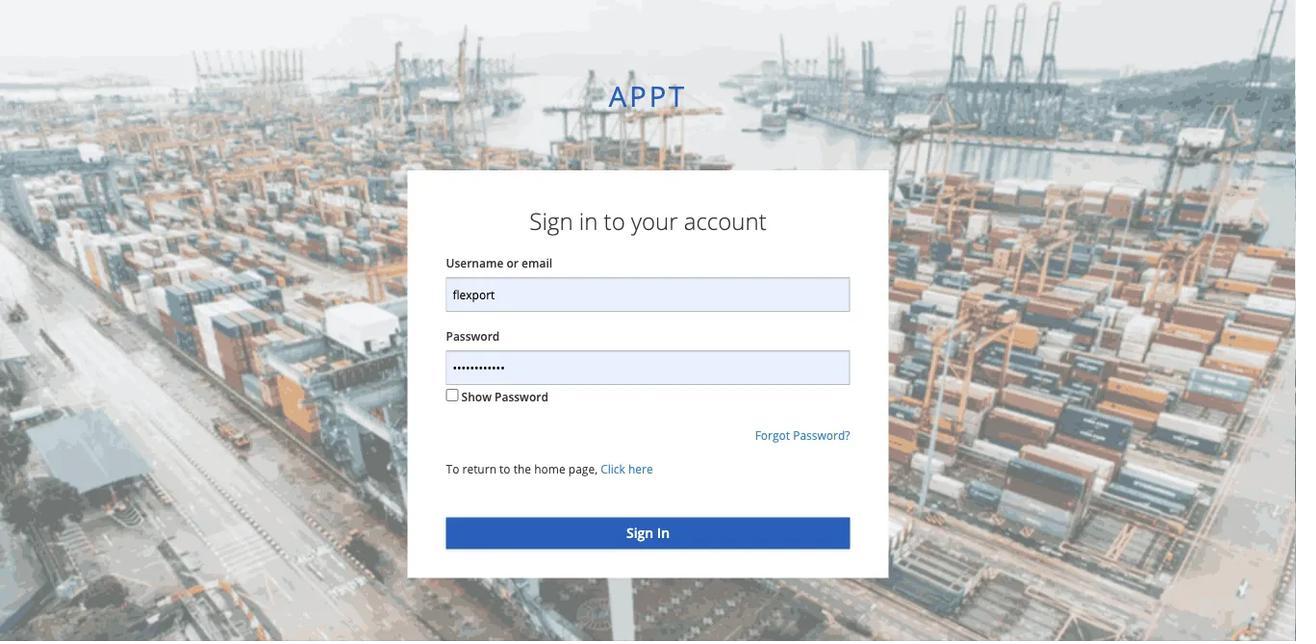 Task type: locate. For each thing, give the bounding box(es) containing it.
Show Password checkbox
[[446, 389, 459, 402]]

sign
[[530, 205, 573, 237]]

password right show
[[495, 389, 549, 405]]

to
[[604, 205, 626, 237], [500, 461, 511, 477]]

show password
[[462, 389, 549, 405]]

None submit
[[446, 518, 851, 549]]

0 vertical spatial password
[[446, 328, 500, 344]]

or
[[507, 255, 519, 271]]

0 vertical spatial to
[[604, 205, 626, 237]]

password?
[[793, 428, 851, 444]]

to left the at the bottom left
[[500, 461, 511, 477]]

forgot password? link
[[755, 428, 851, 444]]

forgot
[[755, 428, 790, 444]]

password up show
[[446, 328, 500, 344]]

here
[[629, 461, 653, 477]]

username
[[446, 255, 504, 271]]

forgot password?
[[755, 428, 851, 444]]

email
[[522, 255, 553, 271]]

username or email
[[446, 255, 553, 271]]

1 horizontal spatial to
[[604, 205, 626, 237]]

in
[[579, 205, 598, 237]]

to right in
[[604, 205, 626, 237]]

Username or email text field
[[446, 277, 851, 312]]

password
[[446, 328, 500, 344], [495, 389, 549, 405]]

1 vertical spatial to
[[500, 461, 511, 477]]

0 horizontal spatial to
[[500, 461, 511, 477]]



Task type: describe. For each thing, give the bounding box(es) containing it.
1 vertical spatial password
[[495, 389, 549, 405]]

sign in to your account
[[530, 205, 767, 237]]

click here link
[[601, 461, 653, 477]]

home
[[535, 461, 566, 477]]

appt
[[609, 77, 688, 115]]

your
[[632, 205, 678, 237]]

page,
[[569, 461, 598, 477]]

the
[[514, 461, 532, 477]]

click
[[601, 461, 626, 477]]

show
[[462, 389, 492, 405]]

return
[[463, 461, 497, 477]]

to for your
[[604, 205, 626, 237]]

to for the
[[500, 461, 511, 477]]

to
[[446, 461, 460, 477]]

Password password field
[[446, 351, 851, 385]]

account
[[684, 205, 767, 237]]

to return to the home page, click here
[[446, 461, 653, 477]]



